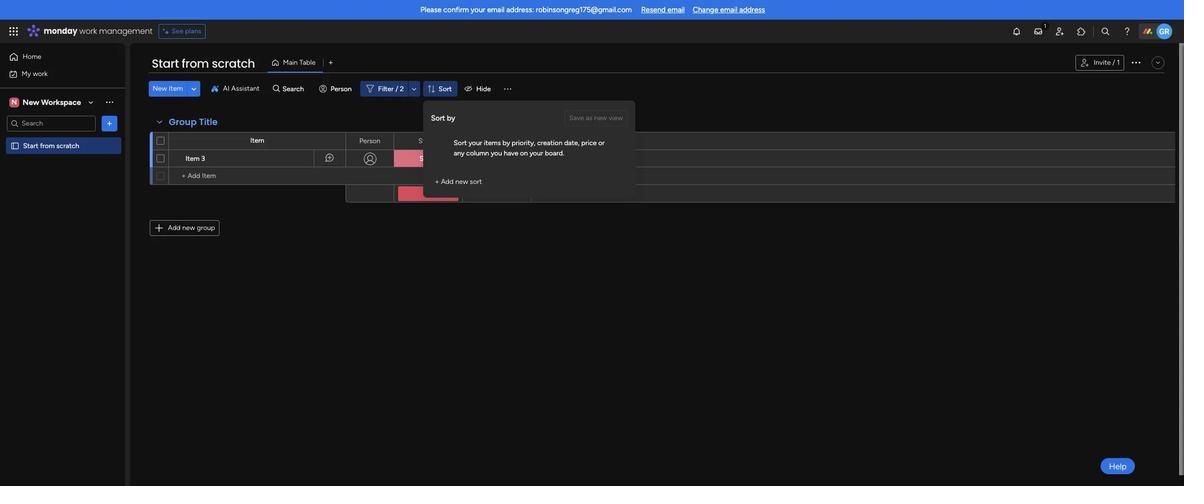 Task type: vqa. For each thing, say whether or not it's contained in the screenshot.
New within the Workspace selection element
yes



Task type: locate. For each thing, give the bounding box(es) containing it.
1 email from the left
[[487, 5, 505, 14]]

1 horizontal spatial work
[[79, 26, 97, 37]]

add left group
[[168, 224, 181, 232]]

0 horizontal spatial start
[[23, 142, 38, 150]]

new item button
[[149, 81, 187, 97]]

/
[[1113, 58, 1115, 67], [396, 85, 398, 93]]

from up angle down "image"
[[182, 55, 209, 72]]

new for new workspace
[[23, 97, 39, 107]]

sort for sort your items by priority, creation date, price or any column you have on your board.
[[454, 139, 467, 147]]

0 horizontal spatial work
[[33, 69, 48, 78]]

1 vertical spatial sort
[[431, 114, 445, 123]]

my work button
[[6, 66, 106, 82]]

from down search in workspace field
[[40, 142, 55, 150]]

person
[[331, 85, 352, 93], [359, 137, 380, 145]]

your right "confirm"
[[471, 5, 485, 14]]

new inside "button"
[[153, 84, 167, 93]]

notifications image
[[1012, 27, 1022, 36]]

address
[[740, 5, 765, 14]]

1 horizontal spatial add
[[441, 178, 454, 186]]

1 vertical spatial work
[[33, 69, 48, 78]]

angle down image
[[192, 85, 196, 93]]

email left address:
[[487, 5, 505, 14]]

2 vertical spatial item
[[186, 155, 200, 163]]

invite members image
[[1055, 27, 1065, 36]]

you
[[491, 149, 502, 158]]

plans
[[185, 27, 201, 35]]

0 vertical spatial person
[[331, 85, 352, 93]]

2 horizontal spatial email
[[720, 5, 738, 14]]

main table
[[283, 58, 316, 67]]

new
[[455, 178, 468, 186], [182, 224, 195, 232]]

new inside button
[[455, 178, 468, 186]]

sort by
[[431, 114, 455, 123]]

from
[[182, 55, 209, 72], [40, 142, 55, 150]]

1 vertical spatial scratch
[[56, 142, 79, 150]]

option
[[0, 137, 125, 139]]

+ add new sort button
[[431, 174, 486, 190]]

start from scratch
[[152, 55, 255, 72], [23, 142, 79, 150]]

0 vertical spatial from
[[182, 55, 209, 72]]

1 horizontal spatial new
[[455, 178, 468, 186]]

start from scratch inside list box
[[23, 142, 79, 150]]

invite
[[1094, 58, 1111, 67]]

1 vertical spatial start from scratch
[[23, 142, 79, 150]]

1 vertical spatial /
[[396, 85, 398, 93]]

work for monday
[[79, 26, 97, 37]]

Group Title field
[[166, 116, 220, 129]]

status
[[418, 137, 438, 145]]

email right resend
[[668, 5, 685, 14]]

sort up sort by
[[439, 85, 452, 93]]

0 vertical spatial work
[[79, 26, 97, 37]]

3 email from the left
[[720, 5, 738, 14]]

invite / 1
[[1094, 58, 1120, 67]]

start right public board 'image'
[[23, 142, 38, 150]]

1 horizontal spatial from
[[182, 55, 209, 72]]

start from scratch up angle down "image"
[[152, 55, 255, 72]]

start
[[152, 55, 179, 72], [23, 142, 38, 150]]

items
[[484, 139, 501, 147]]

start up the new item
[[152, 55, 179, 72]]

/ left 1
[[1113, 58, 1115, 67]]

0 vertical spatial new
[[455, 178, 468, 186]]

your right on
[[530, 149, 543, 158]]

change email address link
[[693, 5, 765, 14]]

from inside start from scratch field
[[182, 55, 209, 72]]

date
[[490, 137, 504, 145]]

1 vertical spatial person
[[359, 137, 380, 145]]

0 vertical spatial add
[[441, 178, 454, 186]]

1 horizontal spatial scratch
[[212, 55, 255, 72]]

invite / 1 button
[[1076, 55, 1124, 71]]

1 horizontal spatial email
[[668, 5, 685, 14]]

email
[[487, 5, 505, 14], [668, 5, 685, 14], [720, 5, 738, 14]]

sort inside sort your items by priority, creation date, price or any column you have on your board.
[[454, 139, 467, 147]]

1 horizontal spatial new
[[153, 84, 167, 93]]

0 vertical spatial sort
[[439, 85, 452, 93]]

item left angle down "image"
[[169, 84, 183, 93]]

0 horizontal spatial /
[[396, 85, 398, 93]]

2 email from the left
[[668, 5, 685, 14]]

0 horizontal spatial add
[[168, 224, 181, 232]]

by down sort 'popup button'
[[447, 114, 455, 123]]

1 vertical spatial new
[[182, 224, 195, 232]]

1 horizontal spatial by
[[503, 139, 510, 147]]

start from scratch down search in workspace field
[[23, 142, 79, 150]]

on
[[520, 149, 528, 158]]

0 horizontal spatial start from scratch
[[23, 142, 79, 150]]

column
[[466, 149, 489, 158]]

workspace image
[[9, 97, 19, 108]]

any
[[454, 149, 465, 158]]

1 horizontal spatial start from scratch
[[152, 55, 255, 72]]

item up + add item text box
[[250, 137, 264, 145]]

item left 3
[[186, 155, 200, 163]]

sort
[[439, 85, 452, 93], [431, 114, 445, 123], [454, 139, 467, 147]]

0 vertical spatial your
[[471, 5, 485, 14]]

new right n
[[23, 97, 39, 107]]

group
[[197, 224, 215, 232]]

1 horizontal spatial person
[[359, 137, 380, 145]]

see
[[172, 27, 183, 35]]

1 vertical spatial start
[[23, 142, 38, 150]]

ai assistant
[[223, 84, 260, 93]]

work right "my"
[[33, 69, 48, 78]]

0 vertical spatial scratch
[[212, 55, 255, 72]]

apps image
[[1077, 27, 1087, 36]]

sort inside sort 'popup button'
[[439, 85, 452, 93]]

work inside button
[[33, 69, 48, 78]]

expand board header image
[[1154, 59, 1162, 67]]

0 vertical spatial start from scratch
[[152, 55, 255, 72]]

add view image
[[329, 59, 333, 67]]

scratch down search in workspace field
[[56, 142, 79, 150]]

0 horizontal spatial by
[[447, 114, 455, 123]]

scratch up ai assistant button
[[212, 55, 255, 72]]

scratch inside list box
[[56, 142, 79, 150]]

help
[[1109, 462, 1127, 472]]

1 vertical spatial by
[[503, 139, 510, 147]]

by
[[447, 114, 455, 123], [503, 139, 510, 147]]

1 vertical spatial from
[[40, 142, 55, 150]]

add right +
[[441, 178, 454, 186]]

0 horizontal spatial scratch
[[56, 142, 79, 150]]

scratch
[[212, 55, 255, 72], [56, 142, 79, 150]]

sort up any
[[454, 139, 467, 147]]

2 vertical spatial your
[[530, 149, 543, 158]]

new inside button
[[182, 224, 195, 232]]

new left the sort
[[455, 178, 468, 186]]

0 horizontal spatial new
[[182, 224, 195, 232]]

help image
[[1122, 27, 1132, 36]]

/ inside button
[[1113, 58, 1115, 67]]

1 vertical spatial add
[[168, 224, 181, 232]]

search everything image
[[1101, 27, 1111, 36]]

new left angle down "image"
[[153, 84, 167, 93]]

email for resend email
[[668, 5, 685, 14]]

stuck
[[420, 155, 437, 163]]

0 vertical spatial new
[[153, 84, 167, 93]]

management
[[99, 26, 153, 37]]

0 vertical spatial item
[[169, 84, 183, 93]]

1 vertical spatial item
[[250, 137, 264, 145]]

item inside "button"
[[169, 84, 183, 93]]

work right monday
[[79, 26, 97, 37]]

Start from scratch field
[[149, 55, 257, 72]]

inbox image
[[1034, 27, 1043, 36]]

resend email
[[641, 5, 685, 14]]

sort up status
[[431, 114, 445, 123]]

email right change
[[720, 5, 738, 14]]

0 horizontal spatial new
[[23, 97, 39, 107]]

0 horizontal spatial from
[[40, 142, 55, 150]]

work
[[79, 26, 97, 37], [33, 69, 48, 78]]

new inside workspace selection 'element'
[[23, 97, 39, 107]]

hide
[[476, 85, 491, 93]]

item
[[169, 84, 183, 93], [250, 137, 264, 145], [186, 155, 200, 163]]

your
[[471, 5, 485, 14], [469, 139, 482, 147], [530, 149, 543, 158]]

item for item
[[250, 137, 264, 145]]

Status field
[[416, 136, 441, 147]]

2 vertical spatial sort
[[454, 139, 467, 147]]

add
[[441, 178, 454, 186], [168, 224, 181, 232]]

see plans
[[172, 27, 201, 35]]

1 vertical spatial new
[[23, 97, 39, 107]]

start from scratch list box
[[0, 136, 125, 287]]

from inside start from scratch list box
[[40, 142, 55, 150]]

1 horizontal spatial item
[[186, 155, 200, 163]]

ai logo image
[[211, 85, 219, 93]]

0 vertical spatial /
[[1113, 58, 1115, 67]]

0 horizontal spatial email
[[487, 5, 505, 14]]

change
[[693, 5, 719, 14]]

add inside button
[[441, 178, 454, 186]]

your up column
[[469, 139, 482, 147]]

0 horizontal spatial person
[[331, 85, 352, 93]]

Person field
[[357, 136, 383, 147]]

main table button
[[268, 55, 323, 71]]

add inside button
[[168, 224, 181, 232]]

ai assistant button
[[207, 81, 264, 97]]

by up have at the top left of the page
[[503, 139, 510, 147]]

new left group
[[182, 224, 195, 232]]

1 horizontal spatial start
[[152, 55, 179, 72]]

1 horizontal spatial /
[[1113, 58, 1115, 67]]

monday work management
[[44, 26, 153, 37]]

/ left 2
[[396, 85, 398, 93]]

see plans button
[[158, 24, 206, 39]]

main
[[283, 58, 298, 67]]

0 vertical spatial start
[[152, 55, 179, 72]]

new
[[153, 84, 167, 93], [23, 97, 39, 107]]

2 horizontal spatial item
[[250, 137, 264, 145]]

/ for 2
[[396, 85, 398, 93]]

home
[[23, 53, 41, 61]]

Search in workspace field
[[21, 118, 82, 129]]

0 horizontal spatial item
[[169, 84, 183, 93]]

home button
[[6, 49, 106, 65]]

Date field
[[487, 136, 507, 147]]



Task type: describe. For each thing, give the bounding box(es) containing it.
nov 28
[[487, 155, 508, 163]]

my work
[[22, 69, 48, 78]]

assistant
[[231, 84, 260, 93]]

+
[[435, 178, 439, 186]]

n
[[12, 98, 17, 106]]

resend email link
[[641, 5, 685, 14]]

table
[[299, 58, 316, 67]]

date,
[[564, 139, 580, 147]]

+ Add Item text field
[[174, 170, 341, 182]]

help button
[[1101, 459, 1135, 475]]

person inside 'field'
[[359, 137, 380, 145]]

start inside field
[[152, 55, 179, 72]]

hide button
[[461, 81, 497, 97]]

sort your items by priority, creation date, price or any column you have on your board.
[[454, 139, 605, 158]]

filter / 2
[[378, 85, 404, 93]]

select product image
[[9, 27, 19, 36]]

board.
[[545, 149, 564, 158]]

nov
[[487, 155, 499, 163]]

/ for 1
[[1113, 58, 1115, 67]]

ai
[[223, 84, 230, 93]]

start from scratch inside field
[[152, 55, 255, 72]]

confirm
[[443, 5, 469, 14]]

1 vertical spatial your
[[469, 139, 482, 147]]

group title
[[169, 116, 218, 128]]

creation
[[537, 139, 563, 147]]

1 image
[[1041, 20, 1050, 31]]

arrow down image
[[408, 83, 420, 95]]

my
[[22, 69, 31, 78]]

email for change email address
[[720, 5, 738, 14]]

2
[[400, 85, 404, 93]]

have
[[504, 149, 518, 158]]

sort for sort by
[[431, 114, 445, 123]]

options image
[[1130, 56, 1142, 68]]

scratch inside field
[[212, 55, 255, 72]]

new workspace
[[23, 97, 81, 107]]

public board image
[[10, 141, 20, 150]]

priority,
[[512, 139, 536, 147]]

title
[[199, 116, 218, 128]]

menu image
[[503, 84, 513, 94]]

new item
[[153, 84, 183, 93]]

options image
[[105, 119, 114, 128]]

Search field
[[280, 82, 310, 96]]

monday
[[44, 26, 77, 37]]

v2 search image
[[273, 83, 280, 94]]

sort button
[[423, 81, 458, 97]]

resend
[[641, 5, 666, 14]]

new for new item
[[153, 84, 167, 93]]

start inside list box
[[23, 142, 38, 150]]

add new group
[[168, 224, 215, 232]]

workspace selection element
[[9, 96, 83, 108]]

person button
[[315, 81, 358, 97]]

workspace
[[41, 97, 81, 107]]

filter
[[378, 85, 394, 93]]

by inside sort your items by priority, creation date, price or any column you have on your board.
[[503, 139, 510, 147]]

workspace options image
[[105, 97, 114, 107]]

please
[[421, 5, 442, 14]]

28
[[500, 155, 508, 163]]

add new group button
[[150, 220, 220, 236]]

please confirm your email address: robinsongreg175@gmail.com
[[421, 5, 632, 14]]

address:
[[506, 5, 534, 14]]

item for item 3
[[186, 155, 200, 163]]

robinsongreg175@gmail.com
[[536, 5, 632, 14]]

1
[[1117, 58, 1120, 67]]

sort for sort
[[439, 85, 452, 93]]

price
[[581, 139, 597, 147]]

person inside popup button
[[331, 85, 352, 93]]

0 vertical spatial by
[[447, 114, 455, 123]]

item 3
[[186, 155, 205, 163]]

group
[[169, 116, 197, 128]]

change email address
[[693, 5, 765, 14]]

3
[[201, 155, 205, 163]]

greg robinson image
[[1157, 24, 1173, 39]]

or
[[599, 139, 605, 147]]

sort
[[470, 178, 482, 186]]

work for my
[[33, 69, 48, 78]]

+ add new sort
[[435, 178, 482, 186]]



